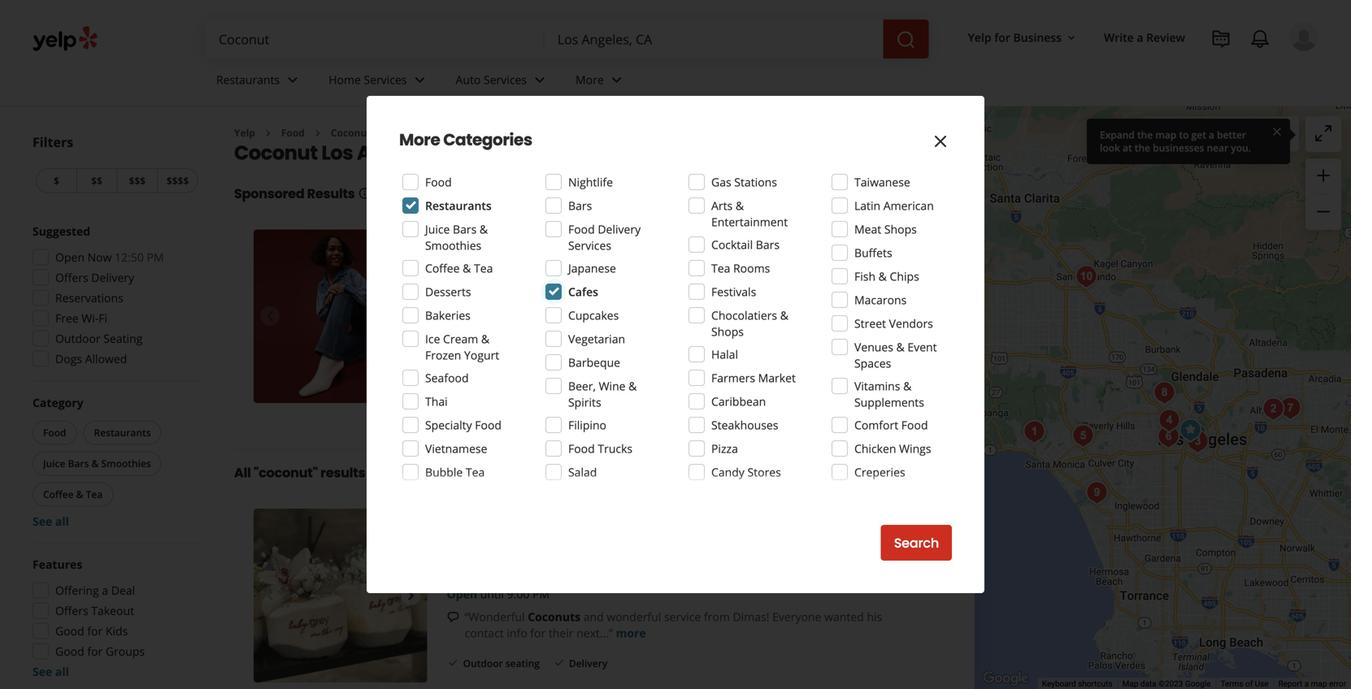 Task type: vqa. For each thing, say whether or not it's contained in the screenshot.


Task type: describe. For each thing, give the bounding box(es) containing it.
venues
[[855, 340, 894, 355]]

2 vertical spatial open
[[447, 587, 478, 602]]

vietnamese
[[425, 441, 488, 457]]

good for good for groups
[[55, 644, 84, 660]]

wine inside 'beer, wine & spirits'
[[599, 379, 626, 394]]

tea up shoe stores
[[474, 261, 493, 276]]

shops inside chocolatiers & shops
[[712, 324, 744, 340]]

halal
[[712, 347, 739, 362]]

for inside and wonderful service from dimas! everyone wanted his contact info for their next..."
[[531, 626, 546, 641]]

curbside
[[463, 413, 505, 426]]

0 horizontal spatial los
[[322, 139, 353, 167]]

a for report a map error
[[1305, 680, 1310, 689]]

latin american
[[855, 198, 934, 214]]

smoothies inside button
[[101, 457, 151, 471]]

of
[[1246, 680, 1254, 689]]

see all button for features
[[33, 665, 69, 680]]

1 slideshow element from the top
[[254, 230, 428, 403]]

outdoor for outdoor seating
[[463, 657, 503, 671]]

rooms
[[734, 261, 770, 276]]

coconut image
[[1182, 426, 1215, 458]]

0 vertical spatial angeles,
[[357, 139, 442, 167]]

coconut for coconut los angeles, ca
[[234, 139, 318, 167]]

use
[[1256, 680, 1269, 689]]

coconut jelly king - alhambra image
[[1258, 393, 1290, 426]]

fi
[[99, 311, 107, 326]]

delivery for offers delivery
[[91, 270, 134, 285]]

16 chevron down v2 image
[[1065, 31, 1078, 44]]

outdoor seating
[[463, 657, 540, 671]]

food inside food delivery services
[[569, 222, 595, 237]]

good for kids
[[55, 624, 128, 639]]

japanese
[[569, 261, 616, 276]]

see all for features
[[33, 665, 69, 680]]

juice bars & smoothies button
[[33, 452, 162, 476]]

wanted
[[825, 610, 864, 625]]

cupcakes
[[569, 308, 619, 323]]

coffee & tea inside more categories dialog
[[425, 261, 493, 276]]

next image for leftmost nordstrom rack image
[[402, 307, 421, 326]]

offers for offers delivery
[[55, 270, 88, 285]]

nordstrom
[[447, 230, 537, 252]]

department stores link
[[586, 282, 686, 298]]

more categories
[[399, 129, 533, 151]]

seating
[[506, 657, 540, 671]]

expand the map to get a better look at the businesses near you.
[[1100, 128, 1252, 155]]

©2023
[[1159, 680, 1184, 689]]

restaurants inside more categories dialog
[[425, 198, 492, 214]]

0 horizontal spatial nordstrom rack image
[[254, 230, 428, 403]]

1 vertical spatial angeles,
[[407, 464, 464, 483]]

contact
[[465, 626, 504, 641]]

bars down creperies
[[885, 488, 908, 504]]

creperies
[[855, 465, 906, 480]]

terms of use link
[[1221, 680, 1269, 689]]

24 chevron down v2 image for restaurants
[[283, 70, 303, 90]]

yelp for business
[[968, 30, 1062, 45]]

entertainment
[[712, 214, 788, 230]]

bars inside button
[[68, 457, 89, 471]]

16 checkmark v2 image for outdoor
[[447, 657, 460, 670]]

& up coffee & tea button
[[92, 457, 99, 471]]

map for to
[[1156, 128, 1177, 142]]

more for more categories
[[399, 129, 440, 151]]

2 until from the top
[[480, 587, 504, 602]]

open until 9:00 pm for coconut man la image on the bottom left of page
[[447, 587, 550, 602]]

1 horizontal spatial nordstrom rack image
[[1175, 414, 1207, 447]]

0 horizontal spatial american
[[569, 488, 619, 504]]

for for groups
[[87, 644, 103, 660]]

expand map image
[[1314, 124, 1334, 143]]

coconut for coconut link
[[331, 126, 371, 139]]

home services
[[329, 72, 407, 88]]

& inside chocolatiers & shops
[[781, 308, 789, 323]]

for for kids
[[87, 624, 103, 639]]

map for error
[[1312, 680, 1328, 689]]

1 vertical spatial more
[[616, 626, 646, 641]]

specialty
[[425, 418, 472, 433]]

(42
[[560, 257, 577, 272]]

zoom out image
[[1314, 202, 1334, 222]]

2 vertical spatial delivery
[[569, 657, 608, 671]]

ca
[[445, 139, 474, 167]]

deal
[[111, 583, 135, 599]]

bars down nightlife
[[569, 198, 592, 214]]

juice bars & smoothies inside the juice bars & smoothies button
[[43, 457, 151, 471]]

category
[[33, 395, 83, 411]]

report a map error
[[1279, 680, 1347, 689]]

american (new)
[[569, 488, 653, 504]]

business
[[1014, 30, 1062, 45]]

allowed
[[85, 351, 127, 367]]

search as map moves
[[1174, 127, 1290, 142]]

off
[[585, 351, 603, 366]]

dogs allowed
[[55, 351, 127, 367]]

new boots up to 55% off stuart weitzman, allsaints, steve madden … read more
[[461, 351, 759, 383]]

better
[[1218, 128, 1247, 142]]

offering a deal
[[55, 583, 135, 599]]

coffee inside coffee & tea button
[[43, 488, 74, 501]]

bars up rooms
[[756, 237, 780, 253]]

& inside venues & event spaces
[[897, 340, 905, 355]]

food up salad
[[569, 441, 595, 457]]

up
[[525, 351, 541, 366]]

coffee inside more categories dialog
[[425, 261, 460, 276]]

rack
[[541, 230, 580, 252]]

as
[[1213, 127, 1225, 142]]

kokonut  cloud kitchen koreatown image
[[1153, 421, 1185, 453]]

stores for candy stores
[[748, 465, 781, 480]]

food up wings
[[902, 418, 928, 433]]

food inside 'food' "button"
[[43, 426, 66, 440]]

offers for offers takeout
[[55, 604, 88, 619]]

fish
[[855, 269, 876, 284]]

free
[[55, 311, 79, 326]]

map data ©2023 google
[[1123, 680, 1211, 689]]

more inside new boots up to 55% off stuart weitzman, allsaints, steve madden … read more
[[730, 367, 759, 383]]

sponsored
[[234, 185, 305, 203]]

more link
[[616, 626, 646, 641]]

candy
[[712, 465, 745, 480]]

pizza
[[712, 441, 738, 457]]

& inside 'juice bars & smoothies'
[[480, 222, 488, 237]]

more for more
[[576, 72, 604, 88]]

16 checkmark v2 image for curbside
[[447, 413, 460, 426]]

all for features
[[55, 665, 69, 680]]

latin
[[855, 198, 881, 214]]

new
[[461, 351, 487, 366]]

get
[[1192, 128, 1207, 142]]

buffets
[[855, 245, 893, 261]]

juice inside button
[[43, 457, 65, 471]]

to for 55%
[[544, 351, 556, 366]]

keyboard
[[1043, 680, 1077, 689]]

$
[[54, 174, 59, 187]]

report a map error link
[[1279, 680, 1347, 689]]

2 vertical spatial pm
[[533, 587, 550, 602]]

google image
[[979, 669, 1033, 690]]

department stores button
[[586, 282, 686, 298]]

barbeque
[[569, 355, 621, 370]]

see for features
[[33, 665, 52, 680]]

group containing category
[[29, 395, 202, 530]]

juice inside 'juice bars & smoothies'
[[425, 222, 450, 237]]

group containing features
[[28, 557, 202, 680]]

yelp for business button
[[962, 23, 1085, 52]]

event
[[908, 340, 937, 355]]

shoe
[[450, 283, 474, 297]]

16 speech v2 image
[[447, 611, 460, 624]]

next image for coconut man la image on the bottom left of page
[[402, 586, 421, 606]]

and
[[584, 610, 604, 625]]

shortcuts
[[1079, 680, 1113, 689]]

beer, wine & spirits
[[569, 379, 637, 410]]

yelp for yelp link
[[234, 126, 255, 139]]

festivals
[[712, 284, 757, 300]]

search for search
[[894, 534, 939, 553]]

seating
[[104, 331, 143, 346]]

$$$
[[129, 174, 146, 187]]

stations
[[735, 174, 778, 190]]

zoom in image
[[1314, 166, 1334, 185]]

specialty food
[[425, 418, 502, 433]]

cream
[[443, 331, 478, 347]]

1 vertical spatial wine
[[855, 488, 882, 504]]

street vendors
[[855, 316, 934, 331]]

candy stores
[[712, 465, 781, 480]]



Task type: locate. For each thing, give the bounding box(es) containing it.
stores right candy
[[748, 465, 781, 480]]

24 chevron down v2 image
[[410, 70, 430, 90], [607, 70, 627, 90]]

0 vertical spatial nordstrom rack image
[[254, 230, 428, 403]]

24 chevron down v2 image
[[283, 70, 303, 90], [530, 70, 550, 90]]

a left deal
[[102, 583, 108, 599]]

los
[[322, 139, 353, 167], [383, 464, 404, 483]]

expand
[[1100, 128, 1135, 142]]

user actions element
[[955, 20, 1342, 120]]

shops up halal
[[712, 324, 744, 340]]

1 all from the top
[[55, 514, 69, 530]]

yelp
[[968, 30, 992, 45], [234, 126, 255, 139]]

bars up coffee & tea button
[[68, 457, 89, 471]]

close image for expand the map to get a better look at the businesses near you. tooltip
[[1271, 124, 1284, 138]]

0 vertical spatial open
[[55, 250, 85, 265]]

None search field
[[206, 20, 933, 59]]

wonderful
[[607, 610, 662, 625]]

food right 16 chevron right v2 image
[[281, 126, 305, 139]]

restaurants up yelp link
[[216, 72, 280, 88]]

previous image for leftmost nordstrom rack image
[[260, 307, 280, 326]]

1 vertical spatial open until 9:00 pm
[[447, 587, 550, 602]]

&
[[736, 198, 744, 214], [480, 222, 488, 237], [463, 261, 471, 276], [879, 269, 887, 284], [781, 308, 789, 323], [481, 331, 490, 347], [897, 340, 905, 355], [629, 379, 637, 394], [904, 379, 912, 394], [92, 457, 99, 471], [76, 488, 83, 501]]

groups
[[106, 644, 145, 660]]

los right in
[[383, 464, 404, 483]]

good down "offers takeout" at the bottom of the page
[[55, 624, 84, 639]]

to for get
[[1180, 128, 1189, 142]]

1 horizontal spatial services
[[484, 72, 527, 88]]

0 vertical spatial shops
[[885, 222, 917, 237]]

outdoor down the contact
[[463, 657, 503, 671]]

1 vertical spatial coffee
[[43, 488, 74, 501]]

see all for category
[[33, 514, 69, 530]]

1 horizontal spatial juice
[[425, 222, 450, 237]]

1 horizontal spatial juice bars & smoothies
[[425, 222, 488, 253]]

24 chevron down v2 image for more
[[607, 70, 627, 90]]

restaurants up nordstrom
[[425, 198, 492, 214]]

0 vertical spatial next image
[[402, 307, 421, 326]]

0 vertical spatial all
[[55, 514, 69, 530]]

1 horizontal spatial coffee
[[425, 261, 460, 276]]

& up supplements
[[904, 379, 912, 394]]

& right fish
[[879, 269, 887, 284]]

juice bars & smoothies up 3 star rating image
[[425, 222, 488, 253]]

bubble tea
[[425, 465, 485, 480]]

0 vertical spatial 9:00
[[507, 308, 530, 323]]

smoothies down restaurants button in the left bottom of the page
[[101, 457, 151, 471]]

auto services
[[456, 72, 527, 88]]

1 vertical spatial good
[[55, 644, 84, 660]]

0 vertical spatial search
[[1174, 127, 1210, 142]]

pm right 12:50 in the top left of the page
[[147, 250, 164, 265]]

24 chevron down v2 image for auto services
[[530, 70, 550, 90]]

map for moves
[[1228, 127, 1252, 142]]

2 offers from the top
[[55, 604, 88, 619]]

delivery inside food delivery services
[[598, 222, 641, 237]]

good down good for kids
[[55, 644, 84, 660]]

stores down 3 star rating image
[[476, 283, 507, 297]]

outdoor
[[55, 331, 101, 346], [463, 657, 503, 671]]

more inside dialog
[[399, 129, 440, 151]]

0 horizontal spatial 24 chevron down v2 image
[[283, 70, 303, 90]]

1 24 chevron down v2 image from the left
[[283, 70, 303, 90]]

0 horizontal spatial map
[[1156, 128, 1177, 142]]

see all button down good for groups
[[33, 665, 69, 680]]

food up 3.0 (42 reviews)
[[569, 222, 595, 237]]

a inside write a review link
[[1137, 30, 1144, 45]]

tea up downtown
[[712, 261, 731, 276]]

previous image for coconut man la image on the bottom left of page
[[260, 586, 280, 606]]

1 horizontal spatial smoothies
[[425, 238, 482, 253]]

1 vertical spatial american
[[569, 488, 619, 504]]

expand the map to get a better look at the businesses near you. tooltip
[[1087, 119, 1291, 164]]

1 vertical spatial see all
[[33, 665, 69, 680]]

2 next image from the top
[[402, 586, 421, 606]]

0 vertical spatial coffee
[[425, 261, 460, 276]]

until down shoe stores button
[[480, 308, 504, 323]]

restaurants
[[216, 72, 280, 88], [425, 198, 492, 214], [94, 426, 151, 440]]

more up the caribbean
[[730, 367, 759, 383]]

16 checkmark v2 image down thai in the bottom left of the page
[[447, 413, 460, 426]]

wings
[[900, 441, 932, 457]]

search image
[[897, 30, 916, 50]]

0 horizontal spatial coffee & tea
[[43, 488, 103, 501]]

0 vertical spatial yelp
[[968, 30, 992, 45]]

see all button down coffee & tea button
[[33, 514, 69, 530]]

services right home
[[364, 72, 407, 88]]

wine down barbeque
[[599, 379, 626, 394]]

a for write a review
[[1137, 30, 1144, 45]]

1 vertical spatial pm
[[533, 308, 550, 323]]

coconut man la image
[[1019, 416, 1051, 449]]

open until 9:00 pm for leftmost nordstrom rack image
[[447, 308, 550, 323]]

0 vertical spatial open until 9:00 pm
[[447, 308, 550, 323]]

a right write
[[1137, 30, 1144, 45]]

0 horizontal spatial outdoor
[[55, 331, 101, 346]]

tea inside button
[[86, 488, 103, 501]]

group containing suggested
[[28, 223, 202, 372]]

his
[[867, 610, 883, 625]]

16 chevron right v2 image
[[311, 127, 324, 140]]

"wonderful
[[465, 610, 525, 625]]

next image
[[402, 307, 421, 326], [402, 586, 421, 606]]

street
[[855, 316, 887, 331]]

0 vertical spatial outdoor
[[55, 331, 101, 346]]

notifications image
[[1251, 29, 1270, 49]]

0 vertical spatial pm
[[147, 250, 164, 265]]

1 previous image from the top
[[260, 307, 280, 326]]

1 open until 9:00 pm from the top
[[447, 308, 550, 323]]

open for curbside pickup
[[447, 308, 478, 323]]

12:50
[[115, 250, 144, 265]]

open up 16 speech v2 icon
[[447, 587, 478, 602]]

close image for more categories dialog
[[931, 132, 951, 151]]

more
[[576, 72, 604, 88], [399, 129, 440, 151]]

0 vertical spatial juice bars & smoothies
[[425, 222, 488, 253]]

0 horizontal spatial juice
[[43, 457, 65, 471]]

coconut right 16 chevron right v2 icon
[[331, 126, 371, 139]]

for for business
[[995, 30, 1011, 45]]

cocohut thai restaurant image
[[1071, 261, 1103, 293]]

all down coffee & tea button
[[55, 514, 69, 530]]

ice
[[425, 331, 440, 347]]

bars inside 'juice bars & smoothies'
[[453, 222, 477, 237]]

to left get
[[1180, 128, 1189, 142]]

0 vertical spatial to
[[1180, 128, 1189, 142]]

24 chevron down v2 image inside the restaurants link
[[283, 70, 303, 90]]

for right the "info"
[[531, 626, 546, 641]]

close image
[[1271, 124, 1284, 138], [931, 132, 951, 151]]

open
[[55, 250, 85, 265], [447, 308, 478, 323], [447, 587, 478, 602]]

1 vertical spatial until
[[480, 587, 504, 602]]

2 see all from the top
[[33, 665, 69, 680]]

angeles, up 16 info v2 icon at the left top of page
[[357, 139, 442, 167]]

0 vertical spatial american
[[884, 198, 934, 214]]

coconut los angeles, ca
[[234, 139, 474, 167]]

& inside vitamins & supplements
[[904, 379, 912, 394]]

1 vertical spatial yelp
[[234, 126, 255, 139]]

1 horizontal spatial restaurants
[[216, 72, 280, 88]]

tea rooms
[[712, 261, 770, 276]]

0 vertical spatial juice
[[425, 222, 450, 237]]

business categories element
[[203, 59, 1319, 106]]

group
[[1306, 159, 1342, 230], [28, 223, 202, 372], [29, 395, 202, 530], [28, 557, 202, 680]]

stores inside button
[[476, 283, 507, 297]]

juice bars & smoothies
[[425, 222, 488, 253], [43, 457, 151, 471]]

0 vertical spatial see all button
[[33, 514, 69, 530]]

map inside expand the map to get a better look at the businesses near you.
[[1156, 128, 1177, 142]]

16 info v2 image
[[358, 187, 371, 200]]

1 vertical spatial nordstrom rack image
[[1175, 414, 1207, 447]]

cafes
[[569, 284, 599, 300]]

& down the juice bars & smoothies button
[[76, 488, 83, 501]]

9:00 for coconut man la image on the bottom left of page
[[507, 587, 530, 602]]

melo melo coconut dessert image
[[1275, 392, 1307, 425]]

map region
[[856, 51, 1352, 690]]

see all down good for groups
[[33, 665, 69, 680]]

0 horizontal spatial restaurants
[[94, 426, 151, 440]]

0 horizontal spatial stores
[[476, 283, 507, 297]]

services right auto at top
[[484, 72, 527, 88]]

offers down offering
[[55, 604, 88, 619]]

& up 3 star rating image
[[480, 222, 488, 237]]

see all button for category
[[33, 514, 69, 530]]

restaurants for restaurants button in the left bottom of the page
[[94, 426, 151, 440]]

2 horizontal spatial restaurants
[[425, 198, 492, 214]]

food button
[[33, 421, 77, 445]]

nightlife
[[569, 174, 613, 190]]

thai
[[425, 394, 448, 410]]

restaurants inside button
[[94, 426, 151, 440]]

1 vertical spatial los
[[383, 464, 404, 483]]

bars up 3 star rating image
[[453, 222, 477, 237]]

16 checkmark v2 image
[[447, 413, 460, 426], [447, 657, 460, 670], [553, 657, 566, 670]]

delivery up reviews)
[[598, 222, 641, 237]]

& inside arts & entertainment
[[736, 198, 744, 214]]

2 9:00 from the top
[[507, 587, 530, 602]]

1 vertical spatial see all button
[[33, 665, 69, 680]]

1 horizontal spatial los
[[383, 464, 404, 483]]

24 chevron down v2 image for home services
[[410, 70, 430, 90]]

a
[[1137, 30, 1144, 45], [1209, 128, 1215, 142], [102, 583, 108, 599], [1305, 680, 1310, 689]]

services up 3.0 (42 reviews)
[[569, 238, 612, 253]]

2 see from the top
[[33, 665, 52, 680]]

open until 9:00 pm down shoe stores button
[[447, 308, 550, 323]]

stores for shoe stores
[[476, 283, 507, 297]]

pm for curbside pickup
[[533, 308, 550, 323]]

& up shoe
[[463, 261, 471, 276]]

read
[[700, 367, 727, 383]]

restaurants for the restaurants link
[[216, 72, 280, 88]]

1 horizontal spatial wine
[[855, 488, 882, 504]]

spirits
[[569, 395, 602, 410]]

delivery for food delivery services
[[598, 222, 641, 237]]

coffee down the juice bars & smoothies button
[[43, 488, 74, 501]]

24 chevron down v2 image inside auto services link
[[530, 70, 550, 90]]

1 vertical spatial outdoor
[[463, 657, 503, 671]]

search down wine bars in the right of the page
[[894, 534, 939, 553]]

venues & event spaces
[[855, 340, 937, 371]]

1 horizontal spatial close image
[[1271, 124, 1284, 138]]

0 horizontal spatial coffee
[[43, 488, 74, 501]]

meat shops
[[855, 222, 917, 237]]

stores inside more categories dialog
[[748, 465, 781, 480]]

1 vertical spatial juice
[[43, 457, 65, 471]]

coffee & tea button
[[33, 483, 113, 507]]

0 vertical spatial smoothies
[[425, 238, 482, 253]]

open for reservations
[[55, 250, 85, 265]]

open up cream
[[447, 308, 478, 323]]

outdoor down free wi-fi
[[55, 331, 101, 346]]

shoe stores link
[[447, 282, 510, 298]]

melo melo coconut dessert image
[[1154, 405, 1186, 437], [1067, 420, 1100, 453], [1081, 477, 1114, 510]]

moves
[[1255, 127, 1290, 142]]

2 all from the top
[[55, 665, 69, 680]]

2 previous image from the top
[[260, 586, 280, 606]]

1 horizontal spatial map
[[1228, 127, 1252, 142]]

offers up reservations
[[55, 270, 88, 285]]

open until 9:00 pm up "wonderful at the bottom left
[[447, 587, 550, 602]]

allsaints,
[[555, 367, 603, 383]]

yelp left 16 chevron right v2 image
[[234, 126, 255, 139]]

offers
[[55, 270, 88, 285], [55, 604, 88, 619]]

terms
[[1221, 680, 1244, 689]]

& inside ice cream & frozen yogurt
[[481, 331, 490, 347]]

1 horizontal spatial shops
[[885, 222, 917, 237]]

coconut
[[331, 126, 371, 139], [234, 139, 318, 167]]

juice up desserts
[[425, 222, 450, 237]]

coffee & tea up shoe
[[425, 261, 493, 276]]

delivery down 'next..."'
[[569, 657, 608, 671]]

0 vertical spatial good
[[55, 624, 84, 639]]

0 vertical spatial offers
[[55, 270, 88, 285]]

1 vertical spatial to
[[544, 351, 556, 366]]

pm for reservations
[[147, 250, 164, 265]]

2 24 chevron down v2 image from the left
[[607, 70, 627, 90]]

slideshow element
[[254, 230, 428, 403], [254, 509, 428, 683]]

write
[[1104, 30, 1134, 45]]

suggested
[[33, 224, 90, 239]]

1 horizontal spatial american
[[884, 198, 934, 214]]

coconut man la image
[[254, 509, 428, 683]]

near
[[1207, 141, 1229, 155]]

1 horizontal spatial more
[[730, 367, 759, 383]]

farmers market
[[712, 370, 796, 386]]

angeles, up grocery
[[407, 464, 464, 483]]

1 horizontal spatial outdoor
[[463, 657, 503, 671]]

2 see all button from the top
[[33, 665, 69, 680]]

1 horizontal spatial yelp
[[968, 30, 992, 45]]

0 horizontal spatial 24 chevron down v2 image
[[410, 70, 430, 90]]

1 horizontal spatial coffee & tea
[[425, 261, 493, 276]]

search inside button
[[894, 534, 939, 553]]

3 star rating image
[[447, 258, 535, 274]]

wine down creperies
[[855, 488, 882, 504]]

home
[[329, 72, 361, 88]]

bubble
[[425, 465, 463, 480]]

you.
[[1232, 141, 1252, 155]]

a right get
[[1209, 128, 1215, 142]]

food link
[[281, 126, 305, 139]]

stores inside button
[[652, 283, 682, 297]]

pm up 'coconuts'
[[533, 587, 550, 602]]

yelp for yelp for business
[[968, 30, 992, 45]]

1 see all from the top
[[33, 514, 69, 530]]

(new)
[[622, 488, 653, 504]]

good for good for kids
[[55, 624, 84, 639]]

stores
[[476, 283, 507, 297], [652, 283, 682, 297], [748, 465, 781, 480]]

0 horizontal spatial more
[[399, 129, 440, 151]]

1 horizontal spatial search
[[1174, 127, 1210, 142]]

close image inside expand the map to get a better look at the businesses near you. tooltip
[[1271, 124, 1284, 138]]

coconut up sponsored
[[234, 139, 318, 167]]

coffee & tea inside button
[[43, 488, 103, 501]]

tea down the vietnamese
[[466, 465, 485, 480]]

1 horizontal spatial coconut
[[331, 126, 371, 139]]

bhan kanom thai image
[[1149, 377, 1181, 410]]

1 until from the top
[[480, 308, 504, 323]]

food down category
[[43, 426, 66, 440]]

stores right department
[[652, 283, 682, 297]]

restaurants link
[[203, 59, 316, 106]]

0 horizontal spatial search
[[894, 534, 939, 553]]

services inside food delivery services
[[569, 238, 612, 253]]

tea down the juice bars & smoothies button
[[86, 488, 103, 501]]

smoothies up 3 star rating image
[[425, 238, 482, 253]]

for down "offers takeout" at the bottom of the page
[[87, 624, 103, 639]]

chicken
[[855, 441, 897, 457]]

1 vertical spatial next image
[[402, 586, 421, 606]]

24 chevron down v2 image inside more link
[[607, 70, 627, 90]]

to inside expand the map to get a better look at the businesses near you.
[[1180, 128, 1189, 142]]

0 vertical spatial see all
[[33, 514, 69, 530]]

2 good from the top
[[55, 644, 84, 660]]

1 vertical spatial shops
[[712, 324, 744, 340]]

0 vertical spatial until
[[480, 308, 504, 323]]

0 vertical spatial more
[[730, 367, 759, 383]]

2 24 chevron down v2 image from the left
[[530, 70, 550, 90]]

more inside business categories 'element'
[[576, 72, 604, 88]]

open down suggested
[[55, 250, 85, 265]]

1 vertical spatial see
[[33, 665, 52, 680]]

0 horizontal spatial services
[[364, 72, 407, 88]]

juice bars & smoothies inside more categories dialog
[[425, 222, 488, 253]]

"coconut"
[[254, 464, 318, 483]]

16 chevron right v2 image
[[262, 127, 275, 140]]

accessories button
[[517, 282, 580, 298]]

steakhouses
[[712, 418, 779, 433]]

american up meat shops
[[884, 198, 934, 214]]

outdoor for outdoor seating
[[55, 331, 101, 346]]

1 vertical spatial restaurants
[[425, 198, 492, 214]]

see all
[[33, 514, 69, 530], [33, 665, 69, 680]]

american down salad
[[569, 488, 619, 504]]

accessories link
[[517, 282, 580, 298]]

terms of use
[[1221, 680, 1269, 689]]

for left business
[[995, 30, 1011, 45]]

1 9:00 from the top
[[507, 308, 530, 323]]

for inside button
[[995, 30, 1011, 45]]

beer,
[[569, 379, 596, 394]]

juice down 'food' "button"
[[43, 457, 65, 471]]

pm down accessories link
[[533, 308, 550, 323]]

all down good for groups
[[55, 665, 69, 680]]

0 vertical spatial wine
[[599, 379, 626, 394]]

map left get
[[1156, 128, 1177, 142]]

& inside 'beer, wine & spirits'
[[629, 379, 637, 394]]

for down good for kids
[[87, 644, 103, 660]]

1 horizontal spatial more
[[576, 72, 604, 88]]

juice bars & smoothies up coffee & tea button
[[43, 457, 151, 471]]

filters
[[33, 133, 73, 151]]

dogs
[[55, 351, 82, 367]]

restaurants button
[[83, 421, 161, 445]]

coffee up desserts
[[425, 261, 460, 276]]

the
[[1138, 128, 1154, 142], [1135, 141, 1151, 155]]

food trucks
[[569, 441, 633, 457]]

vitamins & supplements
[[855, 379, 925, 410]]

1 offers from the top
[[55, 270, 88, 285]]

0 vertical spatial coffee & tea
[[425, 261, 493, 276]]

9:00 up "wonderful coconuts
[[507, 587, 530, 602]]

to inside new boots up to 55% off stuart weitzman, allsaints, steve madden … read more
[[544, 351, 556, 366]]

previous image
[[260, 307, 280, 326], [260, 586, 280, 606]]

from
[[704, 610, 730, 625]]

0 horizontal spatial juice bars & smoothies
[[43, 457, 151, 471]]

nordstrom rack image
[[254, 230, 428, 403], [1175, 414, 1207, 447]]

see all down coffee & tea button
[[33, 514, 69, 530]]

frozen
[[425, 348, 462, 363]]

1 see all button from the top
[[33, 514, 69, 530]]

0 vertical spatial see
[[33, 514, 52, 530]]

2 open until 9:00 pm from the top
[[447, 587, 550, 602]]

& right the arts
[[736, 198, 744, 214]]

nordstrom rack link
[[447, 230, 580, 252]]

0 horizontal spatial to
[[544, 351, 556, 366]]

vans image
[[1180, 418, 1212, 451]]

farmers
[[712, 370, 756, 386]]

until up "wonderful at the bottom left
[[480, 587, 504, 602]]

pickup
[[508, 413, 539, 426]]

0 horizontal spatial close image
[[931, 132, 951, 151]]

projects image
[[1212, 29, 1231, 49]]

…
[[684, 367, 693, 383]]

chicken wings
[[855, 441, 932, 457]]

steve
[[606, 367, 634, 383]]

close image up "latin american"
[[931, 132, 951, 151]]

0 vertical spatial previous image
[[260, 307, 280, 326]]

9:00 down the "accessories" button
[[507, 308, 530, 323]]

open now 12:50 pm
[[55, 250, 164, 265]]

accessories
[[520, 283, 576, 297]]

close image inside more categories dialog
[[931, 132, 951, 151]]

los up results
[[322, 139, 353, 167]]

0 vertical spatial restaurants
[[216, 72, 280, 88]]

restaurants up the juice bars & smoothies button
[[94, 426, 151, 440]]

good for groups
[[55, 644, 145, 660]]

yelp inside yelp for business button
[[968, 30, 992, 45]]

filipino
[[569, 418, 607, 433]]

1 see from the top
[[33, 514, 52, 530]]

everyone
[[773, 610, 822, 625]]

see for category
[[33, 514, 52, 530]]

more
[[730, 367, 759, 383], [616, 626, 646, 641]]

2 vertical spatial restaurants
[[94, 426, 151, 440]]

stores for department stores
[[652, 283, 682, 297]]

tea
[[474, 261, 493, 276], [712, 261, 731, 276], [466, 465, 485, 480], [86, 488, 103, 501]]

food down ca at the left top of page
[[425, 174, 452, 190]]

coffee & tea down the juice bars & smoothies button
[[43, 488, 103, 501]]

more categories dialog
[[0, 0, 1352, 690]]

close image right better
[[1271, 124, 1284, 138]]

1 vertical spatial slideshow element
[[254, 509, 428, 683]]

a inside expand the map to get a better look at the businesses near you.
[[1209, 128, 1215, 142]]

next..."
[[577, 626, 613, 641]]

delis
[[712, 488, 738, 504]]

2 slideshow element from the top
[[254, 509, 428, 683]]

2 horizontal spatial stores
[[748, 465, 781, 480]]

more down wonderful
[[616, 626, 646, 641]]

1 vertical spatial more
[[399, 129, 440, 151]]

auto services link
[[443, 59, 563, 106]]

services for auto services
[[484, 72, 527, 88]]

restaurants inside business categories 'element'
[[216, 72, 280, 88]]

24 chevron down v2 image left home
[[283, 70, 303, 90]]

1 vertical spatial smoothies
[[101, 457, 151, 471]]

a right report
[[1305, 680, 1310, 689]]

a for offering a deal
[[102, 583, 108, 599]]

16 checkmark v2 image down their
[[553, 657, 566, 670]]

24 chevron down v2 image inside home services link
[[410, 70, 430, 90]]

16 checkmark v2 image down 16 speech v2 icon
[[447, 657, 460, 670]]

1 vertical spatial coffee & tea
[[43, 488, 103, 501]]

services for home services
[[364, 72, 407, 88]]

1 24 chevron down v2 image from the left
[[410, 70, 430, 90]]

all for category
[[55, 514, 69, 530]]

taiwanese
[[855, 174, 911, 190]]

0 vertical spatial more
[[576, 72, 604, 88]]

9:00 for leftmost nordstrom rack image
[[507, 308, 530, 323]]

1 vertical spatial open
[[447, 308, 478, 323]]

search for search as map moves
[[1174, 127, 1210, 142]]

1 next image from the top
[[402, 307, 421, 326]]

smoothies inside more categories dialog
[[425, 238, 482, 253]]

yelp left business
[[968, 30, 992, 45]]

and wonderful service from dimas! everyone wanted his contact info for their next..."
[[465, 610, 883, 641]]

1 horizontal spatial stores
[[652, 283, 682, 297]]

& left madden
[[629, 379, 637, 394]]

search left as
[[1174, 127, 1210, 142]]

0 horizontal spatial smoothies
[[101, 457, 151, 471]]

food
[[281, 126, 305, 139], [425, 174, 452, 190], [569, 222, 595, 237], [475, 418, 502, 433], [902, 418, 928, 433], [43, 426, 66, 440], [569, 441, 595, 457]]

1 good from the top
[[55, 624, 84, 639]]

food left 'pickup'
[[475, 418, 502, 433]]



